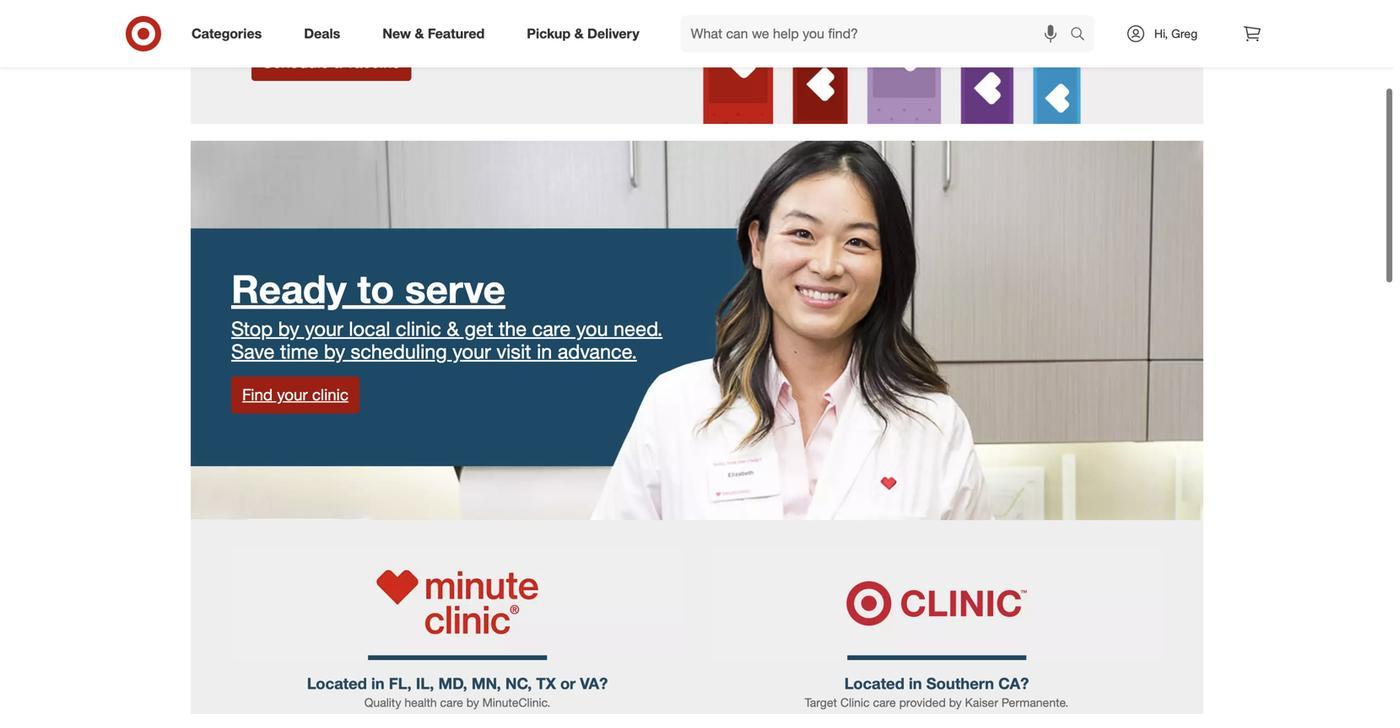 Task type: describe. For each thing, give the bounding box(es) containing it.
hepatitis
[[475, 7, 550, 31]]

categories
[[192, 25, 262, 42]]

your left 'visit'
[[453, 340, 491, 364]]

by inside 'located in fl, il, md, mn, nc, tx or va? quality health care by minuteclinic.'
[[466, 696, 479, 711]]

deals
[[304, 25, 340, 42]]

hi, greg
[[1154, 26, 1198, 41]]

covid-
[[556, 0, 624, 8]]

your right find
[[277, 385, 308, 405]]

clinic
[[840, 696, 870, 711]]

il,
[[416, 675, 434, 694]]

your left the local
[[305, 317, 343, 341]]

schedule a vaccine link
[[252, 44, 412, 81]]

ready to serve stop by your local clinic & get the care you need. save time by scheduling your visit in advance.
[[231, 265, 663, 364]]

family
[[464, 0, 516, 8]]

by right stop
[[278, 317, 299, 341]]

hi,
[[1154, 26, 1168, 41]]

target clinic image
[[711, 548, 1163, 661]]

permanente.
[[1002, 696, 1069, 711]]

your inside vaccines for you & your family like covid-19, shingles, flu, pneumonia, hepatitis b & more.**
[[420, 0, 458, 8]]

& inside ready to serve stop by your local clinic & get the care you need. save time by scheduling your visit in advance.
[[447, 317, 459, 341]]

search button
[[1063, 15, 1103, 56]]

find your clinic
[[242, 385, 348, 405]]

new & featured
[[383, 25, 485, 42]]

nc,
[[505, 675, 532, 694]]

new & featured link
[[368, 15, 506, 52]]

va?
[[580, 675, 608, 694]]

care inside located in southern ca? target clinic care provided by kaiser permanente.
[[873, 696, 896, 711]]

in for md,
[[371, 675, 385, 694]]

pickup & delivery link
[[513, 15, 661, 52]]

need.
[[614, 317, 663, 341]]

you inside vaccines for you & your family like covid-19, shingles, flu, pneumonia, hepatitis b & more.**
[[365, 0, 397, 8]]

new
[[383, 25, 411, 42]]

scheduling
[[351, 340, 447, 364]]

vaccines for you & your family like covid-19, shingles, flu, pneumonia, hepatitis b & more.**
[[252, 0, 657, 31]]

deals link
[[290, 15, 361, 52]]

categories link
[[177, 15, 283, 52]]

in inside ready to serve stop by your local clinic & get the care you need. save time by scheduling your visit in advance.
[[537, 340, 552, 364]]

time
[[280, 340, 318, 364]]

save
[[231, 340, 275, 364]]

get
[[465, 317, 493, 341]]

located for located in fl, il, md, mn, nc, tx or va?
[[307, 675, 367, 694]]

kaiser
[[965, 696, 998, 711]]

mn,
[[472, 675, 501, 694]]

advance.
[[558, 340, 637, 364]]

you inside ready to serve stop by your local clinic & get the care you need. save time by scheduling your visit in advance.
[[576, 317, 608, 341]]

by right time
[[324, 340, 345, 364]]

located for located in southern ca?
[[845, 675, 905, 694]]

0 horizontal spatial clinic
[[312, 385, 348, 405]]

What can we help you find? suggestions appear below search field
[[681, 15, 1074, 52]]

md,
[[438, 675, 467, 694]]



Task type: vqa. For each thing, say whether or not it's contained in the screenshot.
left clinic
yes



Task type: locate. For each thing, give the bounding box(es) containing it.
clinic down time
[[312, 385, 348, 405]]

in for target
[[909, 675, 922, 694]]

located up clinic
[[845, 675, 905, 694]]

to
[[357, 265, 394, 313]]

health
[[405, 696, 437, 711]]

visit
[[497, 340, 531, 364]]

vaccines
[[252, 0, 330, 8]]

b
[[556, 7, 569, 31]]

quality
[[364, 696, 401, 711]]

the
[[499, 317, 527, 341]]

you right for
[[365, 0, 397, 8]]

tx
[[536, 675, 556, 694]]

0 vertical spatial clinic
[[396, 317, 441, 341]]

your up new & featured link
[[420, 0, 458, 8]]

greg
[[1171, 26, 1198, 41]]

vaccine
[[347, 52, 401, 72]]

your
[[420, 0, 458, 8], [305, 317, 343, 341], [453, 340, 491, 364], [277, 385, 308, 405]]

care
[[532, 317, 571, 341], [440, 696, 463, 711], [873, 696, 896, 711]]

minute clinic image
[[231, 548, 684, 661]]

0 horizontal spatial in
[[371, 675, 385, 694]]

find your clinic link
[[231, 377, 359, 414]]

schedule a vaccine
[[262, 52, 401, 72]]

0 horizontal spatial located
[[307, 675, 367, 694]]

2 horizontal spatial care
[[873, 696, 896, 711]]

0 horizontal spatial you
[[365, 0, 397, 8]]

1 horizontal spatial located
[[845, 675, 905, 694]]

like
[[521, 0, 551, 8]]

located inside 'located in fl, il, md, mn, nc, tx or va? quality health care by minuteclinic.'
[[307, 675, 367, 694]]

find
[[242, 385, 273, 405]]

by down southern
[[949, 696, 962, 711]]

2 located from the left
[[845, 675, 905, 694]]

1 horizontal spatial you
[[576, 317, 608, 341]]

provided
[[899, 696, 946, 711]]

by
[[278, 317, 299, 341], [324, 340, 345, 364], [466, 696, 479, 711], [949, 696, 962, 711]]

care down md,
[[440, 696, 463, 711]]

more.**
[[593, 7, 657, 31]]

care right the
[[532, 317, 571, 341]]

in up provided
[[909, 675, 922, 694]]

schedule
[[262, 52, 329, 72]]

serve
[[405, 265, 505, 313]]

minuteclinic.
[[482, 696, 550, 711]]

pickup
[[527, 25, 571, 42]]

located in fl, il, md, mn, nc, tx or va? quality health care by minuteclinic.
[[307, 675, 608, 711]]

flu,
[[334, 7, 360, 31]]

1 located from the left
[[307, 675, 367, 694]]

search
[[1063, 27, 1103, 44]]

a
[[334, 52, 342, 72]]

in inside 'located in fl, il, md, mn, nc, tx or va? quality health care by minuteclinic.'
[[371, 675, 385, 694]]

pneumonia,
[[365, 7, 469, 31]]

care right clinic
[[873, 696, 896, 711]]

clinic right the local
[[396, 317, 441, 341]]

by inside located in southern ca? target clinic care provided by kaiser permanente.
[[949, 696, 962, 711]]

1 horizontal spatial clinic
[[396, 317, 441, 341]]

in up quality
[[371, 675, 385, 694]]

&
[[402, 0, 414, 8], [575, 7, 587, 31], [415, 25, 424, 42], [574, 25, 584, 42], [447, 317, 459, 341]]

0 vertical spatial you
[[365, 0, 397, 8]]

1 horizontal spatial care
[[532, 317, 571, 341]]

stop
[[231, 317, 273, 341]]

located
[[307, 675, 367, 694], [845, 675, 905, 694]]

or
[[560, 675, 576, 694]]

local
[[349, 317, 390, 341]]

0 horizontal spatial care
[[440, 696, 463, 711]]

delivery
[[587, 25, 639, 42]]

fl,
[[389, 675, 412, 694]]

2 horizontal spatial in
[[909, 675, 922, 694]]

in right 'visit'
[[537, 340, 552, 364]]

target
[[805, 696, 837, 711]]

care inside ready to serve stop by your local clinic & get the care you need. save time by scheduling your visit in advance.
[[532, 317, 571, 341]]

ca?
[[999, 675, 1029, 694]]

shingles,
[[252, 7, 329, 31]]

1 vertical spatial you
[[576, 317, 608, 341]]

for
[[336, 0, 359, 8]]

1 horizontal spatial in
[[537, 340, 552, 364]]

you
[[365, 0, 397, 8], [576, 317, 608, 341]]

you left need.
[[576, 317, 608, 341]]

care inside 'located in fl, il, md, mn, nc, tx or va? quality health care by minuteclinic.'
[[440, 696, 463, 711]]

ready
[[231, 265, 347, 313]]

in inside located in southern ca? target clinic care provided by kaiser permanente.
[[909, 675, 922, 694]]

clinic inside ready to serve stop by your local clinic & get the care you need. save time by scheduling your visit in advance.
[[396, 317, 441, 341]]

in
[[537, 340, 552, 364], [371, 675, 385, 694], [909, 675, 922, 694]]

19,
[[624, 0, 651, 8]]

by down the "mn,"
[[466, 696, 479, 711]]

located in southern ca? target clinic care provided by kaiser permanente.
[[805, 675, 1069, 711]]

located up quality
[[307, 675, 367, 694]]

southern
[[926, 675, 994, 694]]

1 vertical spatial clinic
[[312, 385, 348, 405]]

featured
[[428, 25, 485, 42]]

pickup & delivery
[[527, 25, 639, 42]]

located inside located in southern ca? target clinic care provided by kaiser permanente.
[[845, 675, 905, 694]]

clinic
[[396, 317, 441, 341], [312, 385, 348, 405]]



